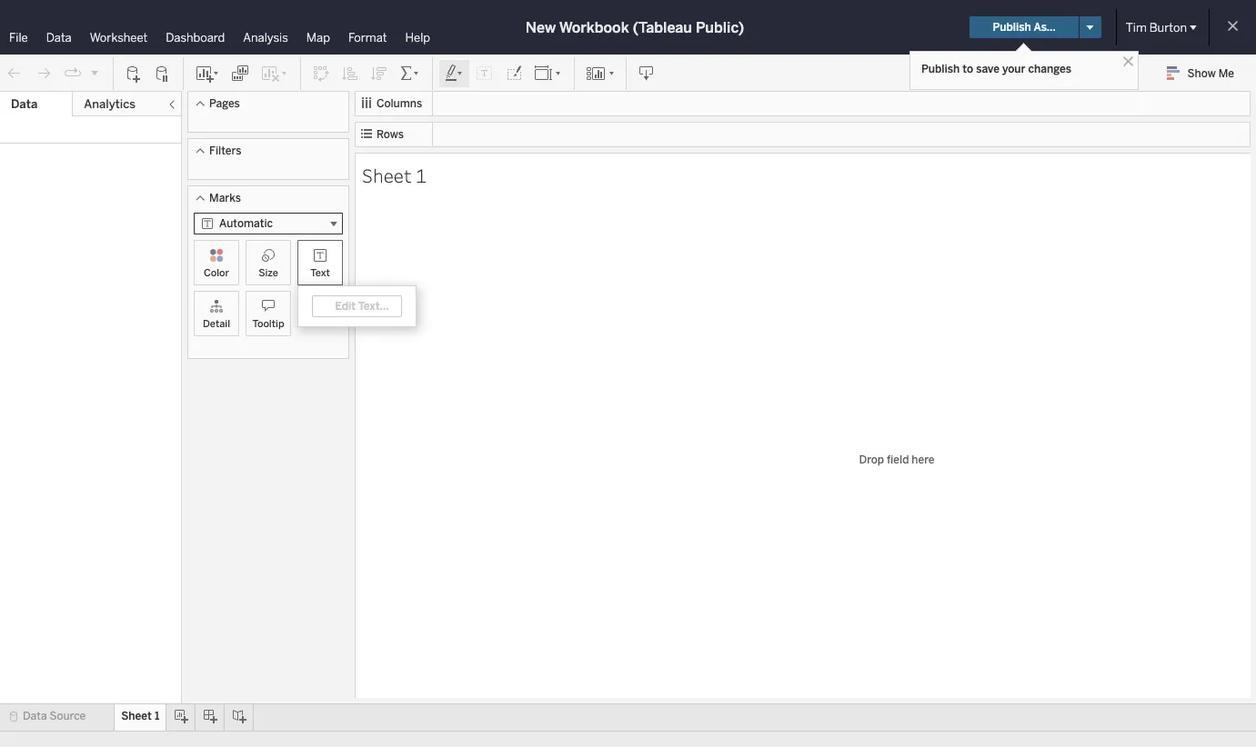 Task type: locate. For each thing, give the bounding box(es) containing it.
publish left as...
[[993, 21, 1032, 34]]

download image
[[638, 64, 656, 82]]

replay animation image up the analytics
[[89, 67, 100, 78]]

rows
[[377, 128, 404, 141]]

sheet right source
[[121, 711, 152, 723]]

publish left to
[[922, 63, 960, 76]]

0 vertical spatial sheet
[[362, 162, 412, 188]]

0 vertical spatial data
[[46, 31, 72, 45]]

1 horizontal spatial publish
[[993, 21, 1032, 34]]

filters
[[209, 145, 241, 157]]

show labels image
[[476, 64, 494, 82]]

publish inside button
[[993, 21, 1032, 34]]

show me
[[1188, 67, 1235, 80]]

sheet down rows
[[362, 162, 412, 188]]

data up redo image
[[46, 31, 72, 45]]

tim burton
[[1126, 20, 1187, 34]]

drop
[[859, 454, 884, 466]]

to
[[963, 63, 974, 76]]

1
[[416, 162, 427, 188], [155, 711, 160, 723]]

data
[[46, 31, 72, 45], [11, 97, 38, 111], [23, 711, 47, 723]]

source
[[50, 711, 86, 723]]

show
[[1188, 67, 1216, 80]]

publish for publish to save your changes
[[922, 63, 960, 76]]

data down undo image
[[11, 97, 38, 111]]

format
[[348, 31, 387, 45]]

0 horizontal spatial replay animation image
[[64, 64, 82, 82]]

sheet 1 down rows
[[362, 162, 427, 188]]

tim
[[1126, 20, 1147, 34]]

public)
[[696, 19, 744, 36]]

0 horizontal spatial sheet 1
[[121, 711, 160, 723]]

0 vertical spatial publish
[[993, 21, 1032, 34]]

1 right source
[[155, 711, 160, 723]]

0 vertical spatial sheet 1
[[362, 162, 427, 188]]

file
[[9, 31, 28, 45]]

your
[[1003, 63, 1026, 76]]

replay animation image right redo image
[[64, 64, 82, 82]]

1 vertical spatial publish
[[922, 63, 960, 76]]

close image
[[1120, 53, 1137, 70]]

as...
[[1034, 21, 1056, 34]]

1 horizontal spatial replay animation image
[[89, 67, 100, 78]]

0 horizontal spatial publish
[[922, 63, 960, 76]]

publish for publish as...
[[993, 21, 1032, 34]]

0 horizontal spatial 1
[[155, 711, 160, 723]]

clear sheet image
[[260, 64, 289, 82]]

sheet 1
[[362, 162, 427, 188], [121, 711, 160, 723]]

map
[[306, 31, 330, 45]]

fit image
[[534, 64, 563, 82]]

burton
[[1150, 20, 1187, 34]]

format workbook image
[[505, 64, 523, 82]]

help
[[405, 31, 430, 45]]

1 vertical spatial data
[[11, 97, 38, 111]]

size
[[259, 267, 278, 279]]

marks
[[209, 192, 241, 205]]

1 down columns
[[416, 162, 427, 188]]

field
[[887, 454, 909, 466]]

worksheet
[[90, 31, 148, 45]]

swap rows and columns image
[[312, 64, 330, 82]]

0 horizontal spatial sheet
[[121, 711, 152, 723]]

new workbook (tableau public)
[[526, 19, 744, 36]]

2 vertical spatial data
[[23, 711, 47, 723]]

sheet
[[362, 162, 412, 188], [121, 711, 152, 723]]

replay animation image
[[64, 64, 82, 82], [89, 67, 100, 78]]

sheet 1 right source
[[121, 711, 160, 723]]

1 horizontal spatial sheet 1
[[362, 162, 427, 188]]

analysis
[[243, 31, 288, 45]]

analytics
[[84, 97, 135, 111]]

text...
[[358, 300, 389, 313]]

dashboard
[[166, 31, 225, 45]]

pause auto updates image
[[154, 64, 172, 82]]

publish
[[993, 21, 1032, 34], [922, 63, 960, 76]]

pages
[[209, 97, 240, 110]]

1 horizontal spatial 1
[[416, 162, 427, 188]]

highlight image
[[444, 64, 465, 82]]

new data source image
[[125, 64, 143, 82]]

totals image
[[399, 64, 421, 82]]

data left source
[[23, 711, 47, 723]]

(tableau
[[633, 19, 692, 36]]



Task type: vqa. For each thing, say whether or not it's contained in the screenshot.
Publish to save your changes's publish
yes



Task type: describe. For each thing, give the bounding box(es) containing it.
detail
[[203, 318, 230, 330]]

1 vertical spatial sheet
[[121, 711, 152, 723]]

show me button
[[1159, 59, 1251, 87]]

color
[[204, 267, 229, 279]]

publish as... button
[[970, 16, 1079, 38]]

tooltip
[[252, 318, 284, 330]]

changes
[[1029, 63, 1072, 76]]

edit text...
[[335, 300, 389, 313]]

workbook
[[559, 19, 629, 36]]

1 vertical spatial sheet 1
[[121, 711, 160, 723]]

data source
[[23, 711, 86, 723]]

sort descending image
[[370, 64, 388, 82]]

save
[[976, 63, 1000, 76]]

sort ascending image
[[341, 64, 359, 82]]

columns
[[377, 97, 422, 110]]

show/hide cards image
[[586, 64, 615, 82]]

1 horizontal spatial sheet
[[362, 162, 412, 188]]

redo image
[[35, 64, 53, 82]]

1 vertical spatial 1
[[155, 711, 160, 723]]

undo image
[[5, 64, 24, 82]]

duplicate image
[[231, 64, 249, 82]]

me
[[1219, 67, 1235, 80]]

edit
[[335, 300, 356, 313]]

publish to save your changes
[[922, 63, 1072, 76]]

text
[[311, 267, 330, 279]]

collapse image
[[166, 99, 177, 110]]

new
[[526, 19, 556, 36]]

0 vertical spatial 1
[[416, 162, 427, 188]]

edit text... button
[[312, 296, 402, 318]]

drop field here
[[859, 454, 935, 466]]

publish as...
[[993, 21, 1056, 34]]

new worksheet image
[[195, 64, 220, 82]]

here
[[912, 454, 935, 466]]



